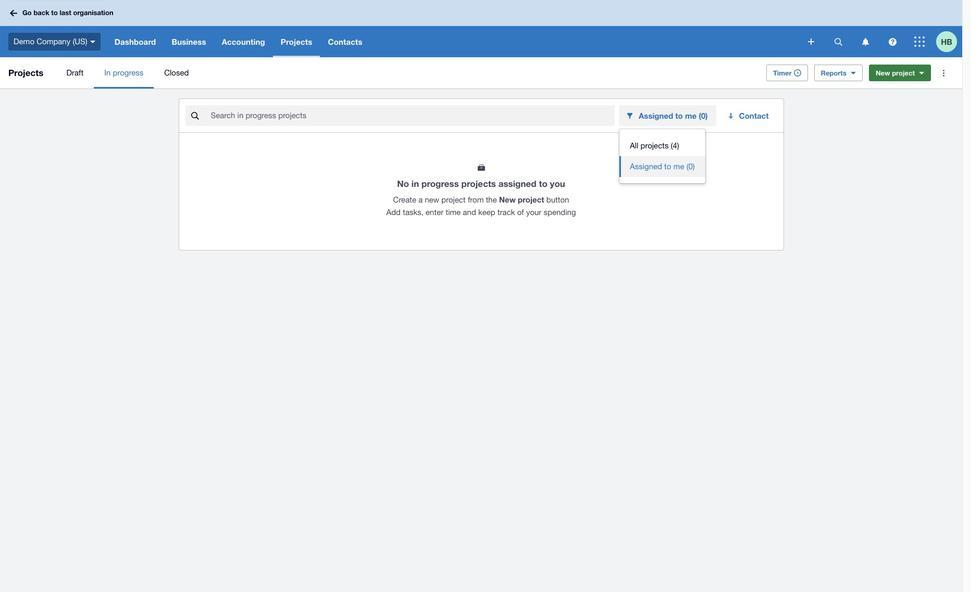 Task type: describe. For each thing, give the bounding box(es) containing it.
in progress link
[[94, 57, 154, 89]]

business button
[[164, 26, 214, 57]]

in
[[104, 68, 111, 77]]

closed link
[[154, 57, 199, 89]]

create
[[393, 196, 417, 204]]

from
[[468, 196, 484, 204]]

(4)
[[671, 141, 680, 150]]

enter
[[426, 208, 444, 217]]

projects inside projects popup button
[[281, 37, 313, 46]]

0 horizontal spatial projects
[[8, 67, 43, 78]]

go back to last organisation link
[[6, 4, 120, 22]]

in
[[412, 178, 419, 189]]

you
[[550, 178, 566, 189]]

assigned for assigned to me (0) popup button
[[639, 111, 674, 120]]

back
[[34, 8, 49, 17]]

to inside popup button
[[676, 111, 683, 120]]

add
[[387, 208, 401, 217]]

to left you
[[539, 178, 548, 189]]

contacts button
[[320, 26, 371, 57]]

time
[[446, 208, 461, 217]]

timer button
[[767, 65, 808, 81]]

spending
[[544, 208, 576, 217]]

navigation inside banner
[[107, 26, 801, 57]]

keep
[[479, 208, 496, 217]]

reports
[[821, 69, 847, 77]]

project inside the new project popup button
[[893, 69, 915, 77]]

no in progress projects assigned to you
[[397, 178, 566, 189]]

track
[[498, 208, 515, 217]]

new inside create a new project from the new project button add tasks, enter time and keep track of your spending
[[499, 195, 516, 204]]

contact
[[740, 111, 769, 120]]

more options image
[[934, 63, 955, 83]]

draft
[[66, 68, 84, 77]]

dashboard
[[115, 37, 156, 46]]

banner containing hb
[[0, 0, 963, 57]]

demo
[[14, 37, 34, 46]]

demo company (us) button
[[0, 26, 107, 57]]

contact button
[[721, 105, 778, 126]]

your
[[527, 208, 542, 217]]

dashboard link
[[107, 26, 164, 57]]

assigned to me (0) button
[[619, 105, 717, 126]]

me for assigned to me (0) button
[[674, 162, 685, 171]]

button
[[547, 196, 570, 204]]

of
[[518, 208, 524, 217]]

all projects (4)
[[630, 141, 680, 150]]

(0) for assigned to me (0) button
[[687, 162, 695, 171]]

last
[[60, 8, 71, 17]]

(us)
[[73, 37, 87, 46]]

go back to last organisation
[[22, 8, 113, 17]]

me for assigned to me (0) popup button
[[686, 111, 697, 120]]

a
[[419, 196, 423, 204]]

accounting button
[[214, 26, 273, 57]]

Search in progress projects search field
[[210, 106, 615, 126]]

svg image
[[889, 38, 897, 46]]



Task type: locate. For each thing, give the bounding box(es) containing it.
1 horizontal spatial projects
[[641, 141, 669, 150]]

(0) left "contact" popup button
[[699, 111, 708, 120]]

svg image inside demo company (us) popup button
[[90, 41, 95, 43]]

1 vertical spatial projects
[[8, 67, 43, 78]]

to left last
[[51, 8, 58, 17]]

assigned down all projects (4)
[[630, 162, 663, 171]]

assigned to me (0) up (4)
[[639, 111, 708, 120]]

0 vertical spatial assigned to me (0)
[[639, 111, 708, 120]]

projects button
[[273, 26, 320, 57]]

navigation containing dashboard
[[107, 26, 801, 57]]

1 horizontal spatial project
[[518, 195, 545, 204]]

project
[[893, 69, 915, 77], [518, 195, 545, 204], [442, 196, 466, 204]]

1 vertical spatial me
[[674, 162, 685, 171]]

all
[[630, 141, 639, 150]]

1 horizontal spatial progress
[[422, 178, 459, 189]]

1 vertical spatial (0)
[[687, 162, 695, 171]]

no
[[397, 178, 409, 189]]

1 horizontal spatial new
[[876, 69, 891, 77]]

0 horizontal spatial me
[[674, 162, 685, 171]]

tasks,
[[403, 208, 424, 217]]

assigned to me (0) for assigned to me (0) button
[[630, 162, 695, 171]]

projects left (4)
[[641, 141, 669, 150]]

(0) inside button
[[687, 162, 695, 171]]

assigned to me (0) inside assigned to me (0) popup button
[[639, 111, 708, 120]]

svg image inside the go back to last organisation link
[[10, 10, 17, 16]]

company
[[37, 37, 70, 46]]

assigned to me (0) for assigned to me (0) popup button
[[639, 111, 708, 120]]

1 vertical spatial assigned to me (0)
[[630, 162, 695, 171]]

to inside button
[[665, 162, 672, 171]]

assigned to me (0) inside assigned to me (0) button
[[630, 162, 695, 171]]

0 horizontal spatial progress
[[113, 68, 143, 77]]

demo company (us)
[[14, 37, 87, 46]]

assigned
[[499, 178, 537, 189]]

reports button
[[815, 65, 863, 81]]

assigned
[[639, 111, 674, 120], [630, 162, 663, 171]]

assigned up all projects (4)
[[639, 111, 674, 120]]

accounting
[[222, 37, 265, 46]]

0 vertical spatial assigned
[[639, 111, 674, 120]]

assigned inside assigned to me (0) popup button
[[639, 111, 674, 120]]

0 vertical spatial (0)
[[699, 111, 708, 120]]

navigation
[[107, 26, 801, 57]]

to
[[51, 8, 58, 17], [676, 111, 683, 120], [665, 162, 672, 171], [539, 178, 548, 189]]

projects
[[281, 37, 313, 46], [8, 67, 43, 78]]

1 horizontal spatial (0)
[[699, 111, 708, 120]]

list box containing all projects (4)
[[620, 129, 706, 184]]

progress up 'new'
[[422, 178, 459, 189]]

1 vertical spatial projects
[[462, 178, 496, 189]]

in progress
[[104, 68, 143, 77]]

1 horizontal spatial projects
[[281, 37, 313, 46]]

to down all projects (4) button on the top of the page
[[665, 162, 672, 171]]

projects left contacts
[[281, 37, 313, 46]]

0 vertical spatial progress
[[113, 68, 143, 77]]

new inside the new project popup button
[[876, 69, 891, 77]]

1 horizontal spatial me
[[686, 111, 697, 120]]

(0) for assigned to me (0) popup button
[[699, 111, 708, 120]]

group
[[620, 129, 706, 184]]

me up all projects (4) button on the top of the page
[[686, 111, 697, 120]]

progress
[[113, 68, 143, 77], [422, 178, 459, 189]]

to inside banner
[[51, 8, 58, 17]]

assigned for assigned to me (0) button
[[630, 162, 663, 171]]

assigned to me (0) button
[[620, 156, 706, 177]]

svg image
[[10, 10, 17, 16], [915, 36, 925, 47], [835, 38, 843, 46], [863, 38, 869, 46], [809, 39, 815, 45], [90, 41, 95, 43]]

2 horizontal spatial project
[[893, 69, 915, 77]]

and
[[463, 208, 476, 217]]

(0)
[[699, 111, 708, 120], [687, 162, 695, 171]]

progress right in
[[113, 68, 143, 77]]

assigned to me (0)
[[639, 111, 708, 120], [630, 162, 695, 171]]

0 vertical spatial projects
[[641, 141, 669, 150]]

new down svg icon
[[876, 69, 891, 77]]

draft link
[[56, 57, 94, 89]]

me inside assigned to me (0) button
[[674, 162, 685, 171]]

1 vertical spatial assigned
[[630, 162, 663, 171]]

list box
[[620, 129, 706, 184]]

me inside assigned to me (0) popup button
[[686, 111, 697, 120]]

(0) down all projects (4) button on the top of the page
[[687, 162, 695, 171]]

hb button
[[937, 26, 963, 57]]

me
[[686, 111, 697, 120], [674, 162, 685, 171]]

all projects (4) button
[[620, 136, 706, 156]]

go
[[22, 8, 32, 17]]

0 horizontal spatial (0)
[[687, 162, 695, 171]]

new project button
[[870, 65, 932, 81]]

timer
[[774, 69, 792, 77]]

new
[[876, 69, 891, 77], [499, 195, 516, 204]]

(0) inside popup button
[[699, 111, 708, 120]]

new project
[[876, 69, 915, 77]]

new up track
[[499, 195, 516, 204]]

new
[[425, 196, 440, 204]]

0 vertical spatial projects
[[281, 37, 313, 46]]

closed
[[164, 68, 189, 77]]

assigned inside assigned to me (0) button
[[630, 162, 663, 171]]

create a new project from the new project button add tasks, enter time and keep track of your spending
[[387, 195, 576, 217]]

assigned to me (0) down all projects (4) button on the top of the page
[[630, 162, 695, 171]]

contacts
[[328, 37, 363, 46]]

project up time
[[442, 196, 466, 204]]

1 vertical spatial new
[[499, 195, 516, 204]]

hb
[[942, 37, 953, 46]]

project up your
[[518, 195, 545, 204]]

banner
[[0, 0, 963, 57]]

0 horizontal spatial new
[[499, 195, 516, 204]]

the
[[486, 196, 497, 204]]

1 vertical spatial progress
[[422, 178, 459, 189]]

project down svg icon
[[893, 69, 915, 77]]

organisation
[[73, 8, 113, 17]]

me down (4)
[[674, 162, 685, 171]]

business
[[172, 37, 206, 46]]

projects down demo at top left
[[8, 67, 43, 78]]

to up (4)
[[676, 111, 683, 120]]

0 vertical spatial new
[[876, 69, 891, 77]]

0 horizontal spatial project
[[442, 196, 466, 204]]

projects
[[641, 141, 669, 150], [462, 178, 496, 189]]

0 vertical spatial me
[[686, 111, 697, 120]]

projects up 'from'
[[462, 178, 496, 189]]

group containing all projects (4)
[[620, 129, 706, 184]]

0 horizontal spatial projects
[[462, 178, 496, 189]]

projects inside button
[[641, 141, 669, 150]]



Task type: vqa. For each thing, say whether or not it's contained in the screenshot.
navigation containing Dashboard
yes



